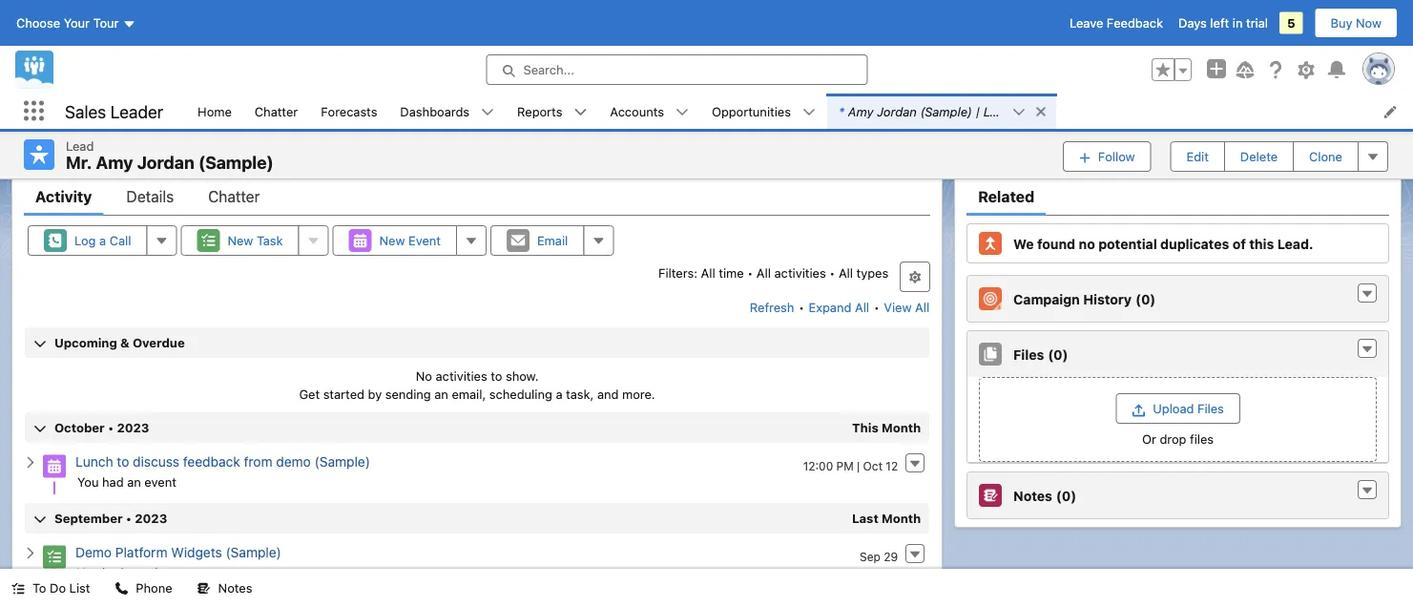 Task type: vqa. For each thing, say whether or not it's contained in the screenshot.
a
yes



Task type: locate. For each thing, give the bounding box(es) containing it.
0 vertical spatial chatter
[[255, 104, 298, 118]]

you for you had an event
[[77, 475, 99, 489]]

lead up "related"
[[984, 104, 1012, 118]]

0 horizontal spatial lead
[[66, 138, 94, 153]]

month right this
[[882, 421, 921, 435]]

0 vertical spatial amy
[[848, 104, 874, 118]]

activities inside no activities to show. get started by sending an email, scheduling a task, and more.
[[436, 369, 487, 383]]

scheduling
[[490, 387, 553, 402]]

2 you from the top
[[77, 565, 99, 580]]

this
[[853, 421, 879, 435]]

notes inside related tab panel
[[1014, 488, 1053, 503]]

an inside no activities to show. get started by sending an email, scheduling a task, and more.
[[435, 387, 449, 402]]

activities up refresh
[[775, 266, 826, 280]]

new left task
[[228, 234, 253, 248]]

dashboards
[[400, 104, 470, 118]]

had down lunch
[[102, 475, 124, 489]]

(0) for files (0)
[[1048, 346, 1069, 362]]

1 horizontal spatial |
[[976, 104, 981, 118]]

now
[[1357, 16, 1382, 30]]

1 horizontal spatial amy
[[848, 104, 874, 118]]

| inside list item
[[976, 104, 981, 118]]

search... button
[[486, 54, 868, 85]]

1 vertical spatial notes
[[218, 581, 252, 595]]

2 new from the left
[[380, 234, 405, 248]]

list
[[186, 94, 1414, 129]]

0 vertical spatial 2023
[[117, 421, 149, 435]]

1 vertical spatial files
[[1198, 402, 1225, 416]]

2023 up discuss in the bottom left of the page
[[117, 421, 149, 435]]

no
[[416, 369, 432, 383]]

1 horizontal spatial new
[[380, 234, 405, 248]]

list item
[[828, 94, 1057, 129]]

• right october
[[108, 421, 114, 435]]

choose your tour
[[16, 16, 119, 30]]

this month
[[853, 421, 921, 435]]

a left the task in the left of the page
[[127, 565, 134, 580]]

• up platform
[[126, 511, 132, 526]]

upcoming & overdue button
[[25, 328, 930, 358]]

1 horizontal spatial an
[[435, 387, 449, 402]]

0 vertical spatial lead
[[984, 104, 1012, 118]]

2 had from the top
[[102, 565, 124, 580]]

new event button
[[333, 225, 457, 256]]

29
[[884, 550, 898, 563]]

1 vertical spatial 2023
[[135, 511, 167, 526]]

view
[[884, 300, 912, 315]]

phone
[[136, 581, 172, 595]]

text default image inside notes element
[[1361, 484, 1375, 498]]

1 had from the top
[[102, 475, 124, 489]]

12
[[886, 459, 898, 473]]

mark
[[1229, 127, 1257, 141]]

related link
[[979, 178, 1035, 216]]

log a call
[[74, 234, 131, 248]]

path options list box
[[66, 119, 1168, 149]]

0 vertical spatial notes
[[1014, 488, 1053, 503]]

demo platform widgets (sample) link
[[75, 545, 281, 561]]

0 vertical spatial jordan
[[877, 104, 917, 118]]

text default image inside to do list 'button'
[[11, 582, 25, 595]]

(0)
[[1136, 291, 1156, 307], [1048, 346, 1069, 362], [1057, 488, 1077, 503]]

amy right *
[[848, 104, 874, 118]]

activities up email,
[[436, 369, 487, 383]]

no activities to show. get started by sending an email, scheduling a task, and more.
[[299, 369, 656, 402]]

lunch to discuss feedback from demo (sample)
[[75, 454, 370, 470]]

had for an
[[102, 475, 124, 489]]

started
[[323, 387, 365, 402]]

complete
[[1318, 127, 1374, 141]]

we
[[1014, 236, 1034, 251]]

0 horizontal spatial jordan
[[137, 152, 195, 173]]

1 horizontal spatial a
[[127, 565, 134, 580]]

lead down sales
[[66, 138, 94, 153]]

text default image inside opportunities list item
[[803, 106, 816, 119]]

group
[[1152, 58, 1192, 81]]

text default image inside the phone button
[[115, 582, 128, 595]]

1 vertical spatial lead
[[66, 138, 94, 153]]

1 vertical spatial to
[[117, 454, 129, 470]]

text default image inside notes "button"
[[197, 582, 211, 595]]

0 vertical spatial a
[[99, 234, 106, 248]]

tab list
[[24, 178, 931, 216]]

to up you had an event
[[117, 454, 129, 470]]

|
[[976, 104, 981, 118], [857, 459, 860, 473]]

jordan inside list item
[[877, 104, 917, 118]]

1 vertical spatial month
[[882, 511, 921, 526]]

sep 29
[[860, 550, 898, 563]]

in
[[1233, 16, 1243, 30]]

0 horizontal spatial a
[[99, 234, 106, 248]]

new for new task
[[228, 234, 253, 248]]

no
[[1079, 236, 1096, 251]]

(0) for notes (0)
[[1057, 488, 1077, 503]]

overdue
[[133, 336, 185, 350]]

1 month from the top
[[882, 421, 921, 435]]

amy inside list item
[[848, 104, 874, 118]]

you
[[77, 475, 99, 489], [77, 565, 99, 580]]

0 vertical spatial to
[[491, 369, 503, 383]]

*
[[839, 104, 845, 118]]

| right the pm on the bottom
[[857, 459, 860, 473]]

activity link
[[35, 178, 92, 216]]

chatter link right the home
[[243, 94, 309, 129]]

0 vertical spatial chatter link
[[243, 94, 309, 129]]

1 horizontal spatial to
[[491, 369, 503, 383]]

text default image inside list item
[[1013, 106, 1026, 119]]

(sample) inside lead mr. amy jordan (sample)
[[198, 152, 274, 173]]

(0) inside files element
[[1048, 346, 1069, 362]]

all left time
[[701, 266, 716, 280]]

text default image inside campaign history element
[[1361, 288, 1375, 301]]

types
[[857, 266, 889, 280]]

to
[[491, 369, 503, 383], [117, 454, 129, 470]]

edit
[[1187, 149, 1209, 163]]

1 vertical spatial activities
[[436, 369, 487, 383]]

related
[[979, 188, 1035, 206]]

1 vertical spatial (0)
[[1048, 346, 1069, 362]]

0 horizontal spatial new
[[228, 234, 253, 248]]

0 vertical spatial had
[[102, 475, 124, 489]]

2 horizontal spatial a
[[556, 387, 563, 402]]

an left 'event'
[[127, 475, 141, 489]]

text default image
[[481, 106, 495, 119], [574, 106, 587, 119], [676, 106, 689, 119], [803, 106, 816, 119], [1013, 106, 1026, 119], [1361, 288, 1375, 301], [1361, 343, 1375, 356], [24, 456, 37, 469], [24, 546, 37, 560], [115, 582, 128, 595]]

(0) inside notes element
[[1057, 488, 1077, 503]]

2 month from the top
[[882, 511, 921, 526]]

0 vertical spatial month
[[882, 421, 921, 435]]

new left event
[[380, 234, 405, 248]]

• right time
[[748, 266, 753, 280]]

1 vertical spatial |
[[857, 459, 860, 473]]

notes element
[[967, 472, 1390, 519]]

chatter link
[[243, 94, 309, 129], [208, 178, 260, 216]]

new inside new event button
[[380, 234, 405, 248]]

delete
[[1241, 149, 1278, 163]]

| up "related"
[[976, 104, 981, 118]]

status
[[24, 593, 931, 607]]

1 horizontal spatial jordan
[[877, 104, 917, 118]]

2023
[[117, 421, 149, 435], [135, 511, 167, 526]]

activity
[[35, 188, 92, 206]]

to left show.
[[491, 369, 503, 383]]

event image
[[43, 455, 66, 478]]

1 horizontal spatial files
[[1198, 402, 1225, 416]]

notes inside "button"
[[218, 581, 252, 595]]

sending
[[385, 387, 431, 402]]

a left task,
[[556, 387, 563, 402]]

0 vertical spatial you
[[77, 475, 99, 489]]

1 you from the top
[[77, 475, 99, 489]]

1 vertical spatial chatter link
[[208, 178, 260, 216]]

text default image
[[1035, 105, 1048, 118], [1361, 484, 1375, 498], [11, 582, 25, 595], [197, 582, 211, 595]]

september  •  2023
[[54, 511, 167, 526]]

1 vertical spatial amy
[[96, 152, 133, 173]]

chatter right home link
[[255, 104, 298, 118]]

activities
[[775, 266, 826, 280], [436, 369, 487, 383]]

mark status as complete button
[[1191, 119, 1390, 149]]

drop
[[1160, 432, 1187, 446]]

follow
[[1099, 149, 1136, 163]]

0 horizontal spatial |
[[857, 459, 860, 473]]

text default image inside accounts list item
[[676, 106, 689, 119]]

you up "list"
[[77, 565, 99, 580]]

search...
[[524, 63, 575, 77]]

(sample) inside list item
[[921, 104, 973, 118]]

all right time
[[757, 266, 771, 280]]

1 new from the left
[[228, 234, 253, 248]]

view all link
[[883, 292, 931, 323]]

oct
[[863, 459, 883, 473]]

1 horizontal spatial lead
[[984, 104, 1012, 118]]

2 vertical spatial (0)
[[1057, 488, 1077, 503]]

1 vertical spatial an
[[127, 475, 141, 489]]

files up files
[[1198, 402, 1225, 416]]

•
[[748, 266, 753, 280], [830, 266, 836, 280], [799, 300, 805, 315], [874, 300, 880, 315], [108, 421, 114, 435], [126, 511, 132, 526]]

a right log
[[99, 234, 106, 248]]

notes
[[1014, 488, 1053, 503], [218, 581, 252, 595]]

campaign history (0)
[[1014, 291, 1156, 307]]

all right expand
[[855, 300, 870, 315]]

lunch to discuss feedback from demo (sample) link
[[75, 454, 370, 470]]

and
[[598, 387, 619, 402]]

new inside new task button
[[228, 234, 253, 248]]

september
[[54, 511, 123, 526]]

0 vertical spatial (0)
[[1136, 291, 1156, 307]]

trial
[[1247, 16, 1269, 30]]

0 horizontal spatial an
[[127, 475, 141, 489]]

upcoming
[[54, 336, 117, 350]]

1 vertical spatial had
[[102, 565, 124, 580]]

from
[[244, 454, 273, 470]]

files element
[[967, 330, 1390, 464]]

0 vertical spatial |
[[976, 104, 981, 118]]

0 horizontal spatial notes
[[218, 581, 252, 595]]

0 horizontal spatial activities
[[436, 369, 487, 383]]

jordan right *
[[877, 104, 917, 118]]

lead.
[[1278, 236, 1314, 251]]

you had a task
[[77, 565, 162, 580]]

widgets
[[171, 545, 222, 561]]

jordan inside lead mr. amy jordan (sample)
[[137, 152, 195, 173]]

files down the campaign
[[1014, 346, 1045, 362]]

chatter link up new task button
[[208, 178, 260, 216]]

jordan up details link
[[137, 152, 195, 173]]

1 horizontal spatial activities
[[775, 266, 826, 280]]

you down lunch
[[77, 475, 99, 489]]

0 vertical spatial an
[[435, 387, 449, 402]]

to inside no activities to show. get started by sending an email, scheduling a task, and more.
[[491, 369, 503, 383]]

lead inside list item
[[984, 104, 1012, 118]]

amy right mr.
[[96, 152, 133, 173]]

files
[[1014, 346, 1045, 362], [1198, 402, 1225, 416]]

leave feedback
[[1070, 16, 1164, 30]]

2 vertical spatial a
[[127, 565, 134, 580]]

chatter up new task button
[[208, 188, 260, 206]]

jordan
[[877, 104, 917, 118], [137, 152, 195, 173]]

1 vertical spatial a
[[556, 387, 563, 402]]

had down demo
[[102, 565, 124, 580]]

month for last month
[[882, 511, 921, 526]]

lead mr. amy jordan (sample)
[[66, 138, 274, 173]]

1 horizontal spatial notes
[[1014, 488, 1053, 503]]

• left the view
[[874, 300, 880, 315]]

0 vertical spatial files
[[1014, 346, 1045, 362]]

text default image inside files element
[[1361, 343, 1375, 356]]

1 vertical spatial you
[[77, 565, 99, 580]]

amy
[[848, 104, 874, 118], [96, 152, 133, 173]]

12:00 pm | oct 12
[[804, 459, 898, 473]]

amy inside lead mr. amy jordan (sample)
[[96, 152, 133, 173]]

an left email,
[[435, 387, 449, 402]]

month right last
[[882, 511, 921, 526]]

0 horizontal spatial amy
[[96, 152, 133, 173]]

2023 up platform
[[135, 511, 167, 526]]

1 vertical spatial jordan
[[137, 152, 195, 173]]

phone button
[[103, 569, 184, 607]]

time
[[719, 266, 744, 280]]

october  •  2023
[[54, 421, 149, 435]]



Task type: describe. For each thing, give the bounding box(es) containing it.
as
[[1301, 127, 1315, 141]]

choose your tour button
[[15, 8, 137, 38]]

opportunities list item
[[701, 94, 828, 129]]

0 horizontal spatial to
[[117, 454, 129, 470]]

text default image inside dashboards list item
[[481, 106, 495, 119]]

expand all button
[[808, 292, 871, 323]]

tab list containing activity
[[24, 178, 931, 216]]

reports link
[[506, 94, 574, 129]]

duplicates
[[1161, 236, 1230, 251]]

files
[[1190, 432, 1214, 446]]

5
[[1288, 16, 1296, 30]]

(0) inside campaign history element
[[1136, 291, 1156, 307]]

lead inside lead mr. amy jordan (sample)
[[66, 138, 94, 153]]

2023 for october  •  2023
[[117, 421, 149, 435]]

sales leader
[[65, 101, 163, 121]]

event
[[145, 475, 176, 489]]

refresh • expand all • view all
[[750, 300, 930, 315]]

refresh
[[750, 300, 795, 315]]

text default image inside list item
[[1035, 105, 1048, 118]]

october
[[54, 421, 105, 435]]

• left expand
[[799, 300, 805, 315]]

upload
[[1153, 402, 1195, 416]]

task
[[137, 565, 162, 580]]

log
[[74, 234, 96, 248]]

history
[[1084, 291, 1132, 307]]

potential
[[1099, 236, 1158, 251]]

new for new event
[[380, 234, 405, 248]]

related tab panel
[[967, 216, 1390, 519]]

lead image
[[24, 139, 54, 170]]

task image
[[43, 545, 66, 568]]

show.
[[506, 369, 539, 383]]

sep
[[860, 550, 881, 563]]

clone button
[[1294, 141, 1359, 172]]

your
[[64, 16, 90, 30]]

buy now button
[[1315, 8, 1399, 38]]

upcoming & overdue
[[54, 336, 185, 350]]

email
[[537, 234, 568, 248]]

of
[[1233, 236, 1247, 251]]

email,
[[452, 387, 486, 402]]

0 horizontal spatial files
[[1014, 346, 1045, 362]]

12:00
[[804, 459, 834, 473]]

a inside no activities to show. get started by sending an email, scheduling a task, and more.
[[556, 387, 563, 402]]

opportunities link
[[701, 94, 803, 129]]

new event
[[380, 234, 441, 248]]

demo platform widgets (sample)
[[75, 545, 281, 561]]

files (0)
[[1014, 346, 1069, 362]]

reports
[[518, 104, 563, 118]]

home link
[[186, 94, 243, 129]]

new task
[[228, 234, 283, 248]]

chatter inside list
[[255, 104, 298, 118]]

had for a
[[102, 565, 124, 580]]

left
[[1211, 16, 1230, 30]]

pm
[[837, 459, 854, 473]]

text default image inside the reports list item
[[574, 106, 587, 119]]

forecasts link
[[309, 94, 389, 129]]

follow button
[[1063, 141, 1152, 172]]

buy
[[1331, 16, 1353, 30]]

call
[[109, 234, 131, 248]]

you had an event
[[77, 475, 176, 489]]

mark status as complete
[[1229, 127, 1374, 141]]

task,
[[566, 387, 594, 402]]

by
[[368, 387, 382, 402]]

choose
[[16, 16, 60, 30]]

platform
[[115, 545, 168, 561]]

• up expand
[[830, 266, 836, 280]]

lunch
[[75, 454, 113, 470]]

buy now
[[1331, 16, 1382, 30]]

* amy jordan (sample) | lead
[[839, 104, 1012, 118]]

notes for notes
[[218, 581, 252, 595]]

home
[[198, 104, 232, 118]]

a inside button
[[99, 234, 106, 248]]

upload files
[[1153, 402, 1225, 416]]

found
[[1038, 236, 1076, 251]]

notes button
[[186, 569, 264, 607]]

campaign
[[1014, 291, 1080, 307]]

notes (0)
[[1014, 488, 1077, 503]]

month for this month
[[882, 421, 921, 435]]

campaign history element
[[967, 275, 1390, 323]]

to
[[32, 581, 46, 595]]

reports list item
[[506, 94, 599, 129]]

tour
[[93, 16, 119, 30]]

forecasts
[[321, 104, 377, 118]]

0 vertical spatial activities
[[775, 266, 826, 280]]

all left types
[[839, 266, 853, 280]]

dashboards list item
[[389, 94, 506, 129]]

notes for notes (0)
[[1014, 488, 1053, 503]]

2023 for september  •  2023
[[135, 511, 167, 526]]

feedback
[[183, 454, 240, 470]]

list
[[69, 581, 90, 595]]

all right the view
[[916, 300, 930, 315]]

accounts list item
[[599, 94, 701, 129]]

event
[[409, 234, 441, 248]]

leave
[[1070, 16, 1104, 30]]

we found no potential duplicates of this lead.
[[1014, 236, 1314, 251]]

more.
[[622, 387, 656, 402]]

list containing home
[[186, 94, 1414, 129]]

discuss
[[133, 454, 179, 470]]

list item containing *
[[828, 94, 1057, 129]]

this
[[1250, 236, 1275, 251]]

refresh button
[[749, 292, 796, 323]]

1 vertical spatial chatter
[[208, 188, 260, 206]]

new task button
[[181, 225, 299, 256]]

to do list
[[32, 581, 90, 595]]

you for you had a task
[[77, 565, 99, 580]]

demo
[[276, 454, 311, 470]]

&
[[120, 336, 130, 350]]

or
[[1143, 432, 1157, 446]]

status
[[1261, 127, 1298, 141]]

days left in trial
[[1179, 16, 1269, 30]]

details link
[[126, 178, 174, 216]]

days
[[1179, 16, 1207, 30]]

accounts link
[[599, 94, 676, 129]]



